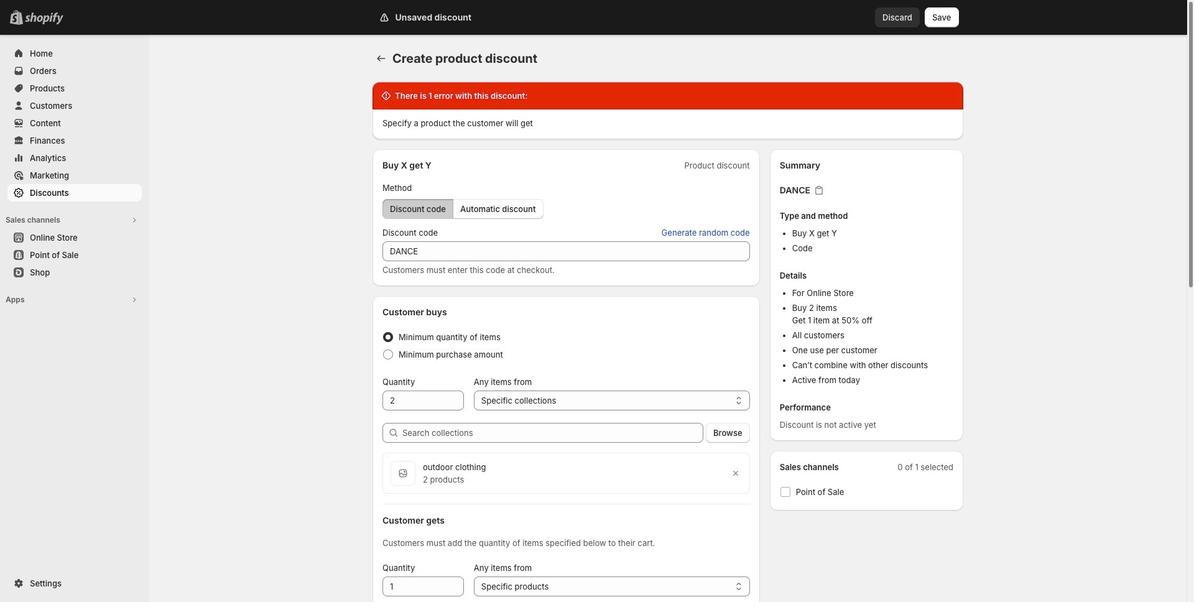 Task type: locate. For each thing, give the bounding box(es) containing it.
None text field
[[382, 241, 750, 261]]

shopify image
[[25, 12, 63, 25]]

None text field
[[382, 391, 464, 410], [382, 577, 464, 596], [382, 391, 464, 410], [382, 577, 464, 596]]



Task type: vqa. For each thing, say whether or not it's contained in the screenshot.
dialog
no



Task type: describe. For each thing, give the bounding box(es) containing it.
Search collections text field
[[402, 423, 703, 443]]



